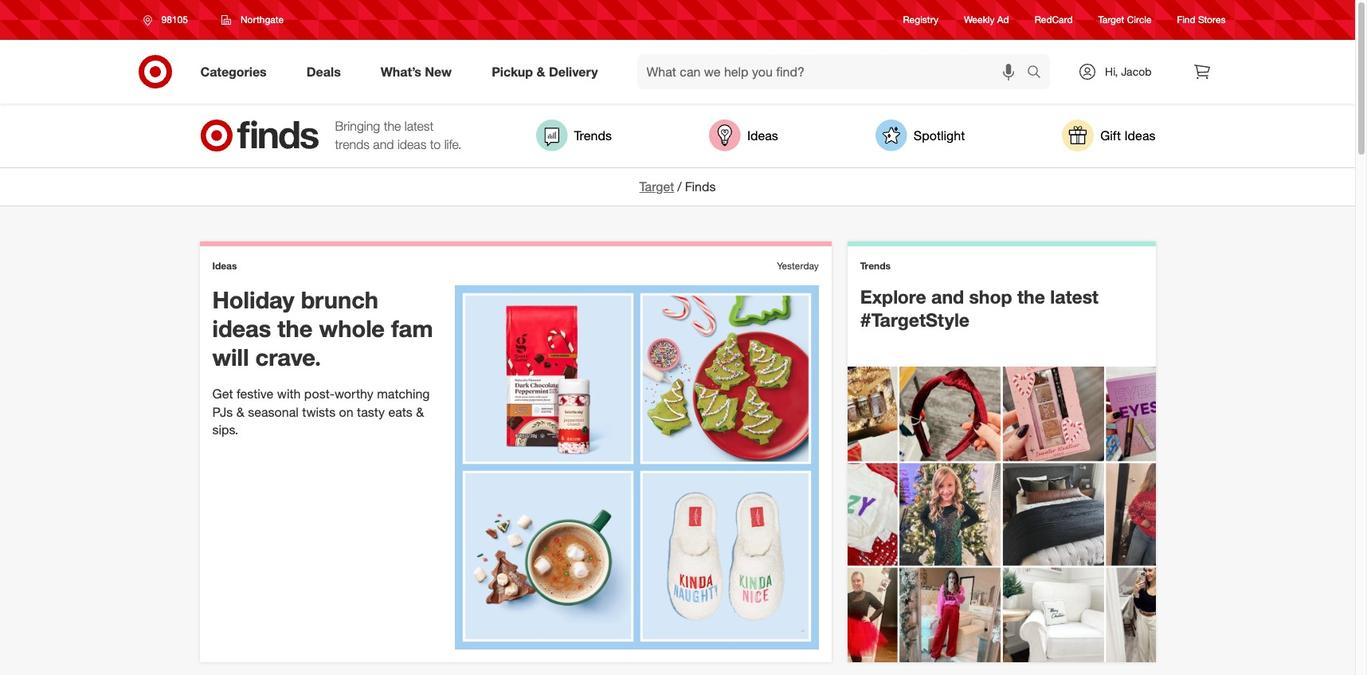 Task type: locate. For each thing, give the bounding box(es) containing it.
collage of people showing off their #targetstyle image
[[848, 367, 1156, 662]]

1 vertical spatial the
[[1018, 285, 1046, 308]]

post-
[[304, 386, 335, 402]]

with
[[277, 386, 301, 402]]

1 horizontal spatial trends
[[861, 260, 891, 272]]

0 vertical spatial the
[[384, 118, 401, 134]]

1 horizontal spatial the
[[384, 118, 401, 134]]

trends
[[574, 127, 612, 143], [861, 260, 891, 272]]

target
[[1099, 14, 1125, 26], [640, 179, 675, 194]]

0 horizontal spatial latest
[[405, 118, 434, 134]]

0 horizontal spatial and
[[373, 136, 394, 152]]

bringing
[[335, 118, 380, 134]]

weekly
[[965, 14, 995, 26]]

ideas
[[398, 136, 427, 152], [212, 314, 271, 343]]

98105
[[161, 14, 188, 26]]

2 vertical spatial the
[[278, 314, 313, 343]]

1 vertical spatial latest
[[1051, 285, 1099, 308]]

ad
[[998, 14, 1010, 26]]

1 vertical spatial trends
[[861, 260, 891, 272]]

1 horizontal spatial latest
[[1051, 285, 1099, 308]]

finds
[[685, 179, 716, 194]]

&
[[537, 63, 546, 79], [236, 404, 245, 420], [416, 404, 424, 420]]

find stores
[[1178, 14, 1226, 26]]

2 horizontal spatial the
[[1018, 285, 1046, 308]]

trends
[[335, 136, 370, 152]]

holiday brunch ideas the whole fam will crave.
[[212, 285, 433, 372]]

registry link
[[904, 13, 939, 27]]

ideas left to
[[398, 136, 427, 152]]

eats
[[389, 404, 413, 420]]

what's
[[381, 63, 422, 79]]

0 vertical spatial target
[[1099, 14, 1125, 26]]

2 horizontal spatial &
[[537, 63, 546, 79]]

find
[[1178, 14, 1196, 26]]

& right pickup
[[537, 63, 546, 79]]

0 vertical spatial and
[[373, 136, 394, 152]]

explore and shop the latest #targetstyle
[[861, 285, 1099, 331]]

2 horizontal spatial ideas
[[1125, 127, 1156, 143]]

search
[[1020, 65, 1059, 81]]

pickup
[[492, 63, 533, 79]]

target for target circle
[[1099, 14, 1125, 26]]

sips.
[[212, 422, 239, 438]]

stores
[[1199, 14, 1226, 26]]

will
[[212, 343, 249, 372]]

bringing the latest trends and ideas to life.
[[335, 118, 462, 152]]

what's new
[[381, 63, 452, 79]]

and
[[373, 136, 394, 152], [932, 285, 965, 308]]

ideas
[[748, 127, 779, 143], [1125, 127, 1156, 143], [212, 260, 237, 272]]

latest
[[405, 118, 434, 134], [1051, 285, 1099, 308]]

delivery
[[549, 63, 598, 79]]

0 horizontal spatial ideas
[[212, 314, 271, 343]]

brunch
[[301, 285, 379, 314]]

gift ideas link
[[1063, 120, 1156, 151]]

/
[[678, 179, 682, 194]]

the inside 'explore and shop the latest #targetstyle'
[[1018, 285, 1046, 308]]

trends down the delivery
[[574, 127, 612, 143]]

tasty
[[357, 404, 385, 420]]

pickup & delivery link
[[478, 54, 618, 89]]

pickup & delivery
[[492, 63, 598, 79]]

what's new link
[[367, 54, 472, 89]]

and up #targetstyle
[[932, 285, 965, 308]]

categories
[[200, 63, 267, 79]]

gift
[[1101, 127, 1122, 143]]

the inside holiday brunch ideas the whole fam will crave.
[[278, 314, 313, 343]]

1 horizontal spatial target
[[1099, 14, 1125, 26]]

ideas up will
[[212, 314, 271, 343]]

gift ideas
[[1101, 127, 1156, 143]]

#targetstyle
[[861, 308, 970, 331]]

hi, jacob
[[1106, 65, 1152, 78]]

pjs
[[212, 404, 233, 420]]

0 vertical spatial latest
[[405, 118, 434, 134]]

1 horizontal spatial ideas
[[398, 136, 427, 152]]

worthy
[[335, 386, 374, 402]]

and right "trends"
[[373, 136, 394, 152]]

get
[[212, 386, 233, 402]]

jacob
[[1122, 65, 1152, 78]]

98105 button
[[133, 6, 205, 34]]

target circle link
[[1099, 13, 1152, 27]]

ideas inside bringing the latest trends and ideas to life.
[[398, 136, 427, 152]]

ideas inside holiday brunch ideas the whole fam will crave.
[[212, 314, 271, 343]]

trends up explore on the right of the page
[[861, 260, 891, 272]]

1 horizontal spatial and
[[932, 285, 965, 308]]

the
[[384, 118, 401, 134], [1018, 285, 1046, 308], [278, 314, 313, 343]]

1 vertical spatial ideas
[[212, 314, 271, 343]]

the for explore and shop the latest #targetstyle
[[1018, 285, 1046, 308]]

1 vertical spatial target
[[640, 179, 675, 194]]

0 horizontal spatial trends
[[574, 127, 612, 143]]

weekly ad
[[965, 14, 1010, 26]]

yesterday
[[777, 260, 819, 272]]

the right bringing
[[384, 118, 401, 134]]

latest inside 'explore and shop the latest #targetstyle'
[[1051, 285, 1099, 308]]

target left circle
[[1099, 14, 1125, 26]]

the up the crave.
[[278, 314, 313, 343]]

deals
[[307, 63, 341, 79]]

twists
[[302, 404, 336, 420]]

0 horizontal spatial the
[[278, 314, 313, 343]]

new
[[425, 63, 452, 79]]

0 vertical spatial ideas
[[398, 136, 427, 152]]

1 vertical spatial and
[[932, 285, 965, 308]]

& right eats
[[416, 404, 424, 420]]

target / finds
[[640, 179, 716, 194]]

the right shop
[[1018, 285, 1046, 308]]

& right pjs
[[236, 404, 245, 420]]

trends link
[[536, 120, 612, 151]]

the for holiday brunch ideas the whole fam will crave.
[[278, 314, 313, 343]]

0 horizontal spatial target
[[640, 179, 675, 194]]

0 horizontal spatial ideas
[[212, 260, 237, 272]]

northgate
[[241, 14, 284, 26]]

target left the /
[[640, 179, 675, 194]]



Task type: describe. For each thing, give the bounding box(es) containing it.
hi,
[[1106, 65, 1119, 78]]

festive
[[237, 386, 274, 402]]

whole
[[319, 314, 385, 343]]

target circle
[[1099, 14, 1152, 26]]

matching
[[377, 386, 430, 402]]

1 horizontal spatial ideas
[[748, 127, 779, 143]]

the inside bringing the latest trends and ideas to life.
[[384, 118, 401, 134]]

find stores link
[[1178, 13, 1226, 27]]

What can we help you find? suggestions appear below search field
[[637, 54, 1031, 89]]

crave.
[[256, 343, 321, 372]]

search button
[[1020, 54, 1059, 92]]

target finds image
[[200, 120, 319, 151]]

latest inside bringing the latest trends and ideas to life.
[[405, 118, 434, 134]]

spotlight
[[914, 127, 965, 143]]

get festive with post-worthy matching pjs & seasonal twists on tasty eats & sips.
[[212, 386, 430, 438]]

life.
[[444, 136, 462, 152]]

fam
[[391, 314, 433, 343]]

spotlight link
[[876, 120, 965, 151]]

redcard link
[[1035, 13, 1073, 27]]

0 horizontal spatial &
[[236, 404, 245, 420]]

seasonal
[[248, 404, 299, 420]]

target link
[[640, 179, 675, 194]]

0 vertical spatial trends
[[574, 127, 612, 143]]

circle
[[1128, 14, 1152, 26]]

to
[[430, 136, 441, 152]]

shop
[[970, 285, 1013, 308]]

deals link
[[293, 54, 361, 89]]

weekly ad link
[[965, 13, 1010, 27]]

explore
[[861, 285, 927, 308]]

ideas link
[[709, 120, 779, 151]]

target for target / finds
[[640, 179, 675, 194]]

on
[[339, 404, 354, 420]]

1 horizontal spatial &
[[416, 404, 424, 420]]

holiday brunch ideas the whole fam will crave. image
[[455, 285, 819, 649]]

northgate button
[[211, 6, 294, 34]]

holiday
[[212, 285, 295, 314]]

and inside 'explore and shop the latest #targetstyle'
[[932, 285, 965, 308]]

categories link
[[187, 54, 287, 89]]

registry
[[904, 14, 939, 26]]

and inside bringing the latest trends and ideas to life.
[[373, 136, 394, 152]]

redcard
[[1035, 14, 1073, 26]]



Task type: vqa. For each thing, say whether or not it's contained in the screenshot.
the rightmost ADD TO CART button
no



